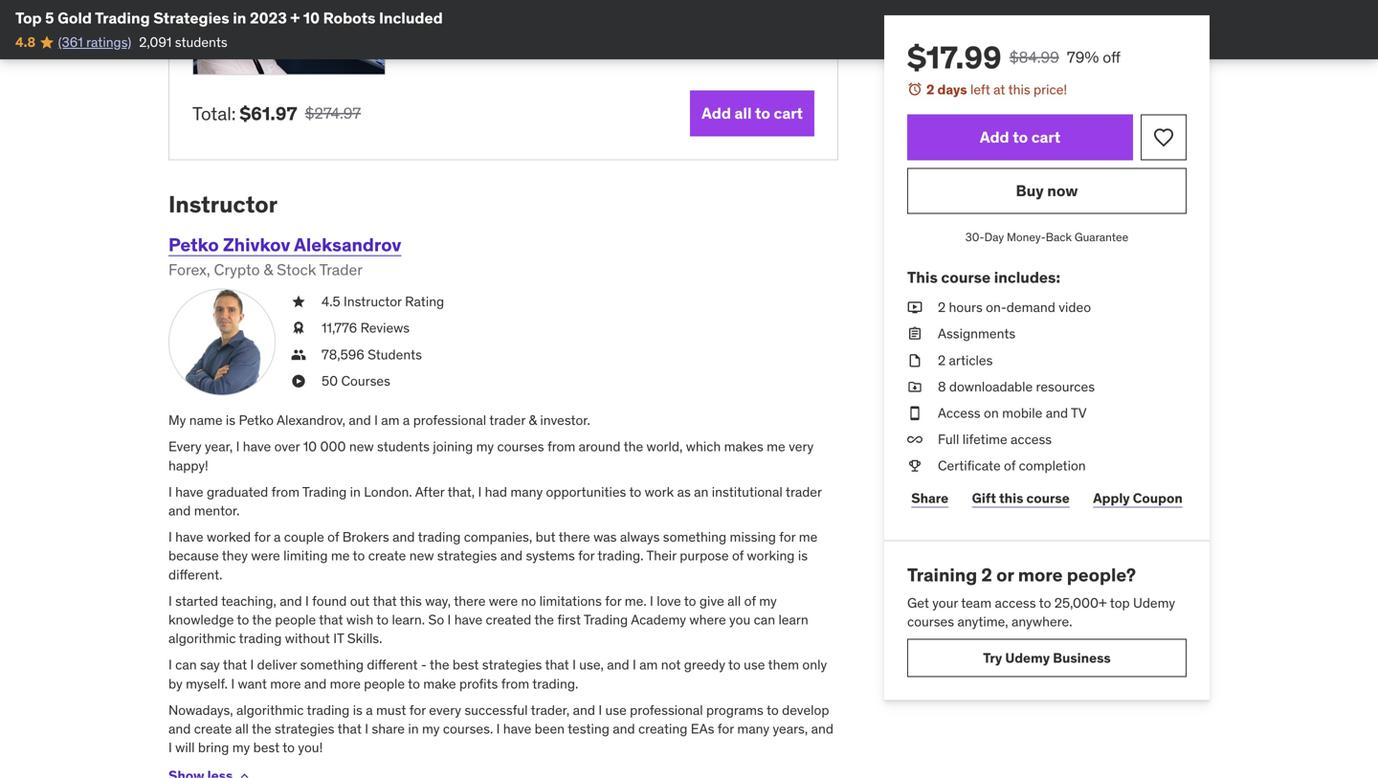Task type: vqa. For each thing, say whether or not it's contained in the screenshot.
the bottommost "Video"
no



Task type: describe. For each thing, give the bounding box(es) containing it.
2023
[[250, 8, 287, 28]]

0 horizontal spatial something
[[300, 657, 364, 674]]

will
[[175, 739, 195, 757]]

0 vertical spatial many
[[511, 483, 543, 501]]

2 days left at this price!
[[927, 81, 1068, 98]]

knowledge
[[169, 611, 234, 629]]

1 vertical spatial trading
[[303, 483, 347, 501]]

10 inside my name is petko alexandrov, and i am a professional trader & investor. every year, i have over 10 000 new students joining my courses from around the world, which makes me very happy! i have graduated from trading in london. after that, i had many opportunities to work as an institutional trader and mentor. i have worked for a couple of brokers and trading companies, but there was always something missing for me because they were limiting me to create new strategies and systems for trading. their purpose of working is different. i started teaching, and i found out that this way, there were no limitations for me. i love to give all of my knowledge to the people that wish to learn. so i have created the first trading academy where you can learn algorithmic trading without it skills. i can say that i deliver something different - the best strategies that i use, and i am not greedy to use them only by myself. i want more and more people to make profits from trading. nowadays, algorithmic trading is a must for every successful trader, and i use professional programs to develop and create all the strategies that i share in my courses. i have been testing and creating eas for many years, and i will bring my best to you!
[[303, 438, 317, 456]]

2 vertical spatial trading
[[584, 611, 628, 629]]

them
[[768, 657, 800, 674]]

2 articles
[[938, 352, 993, 369]]

my right joining
[[476, 438, 494, 456]]

2,091
[[139, 33, 172, 51]]

2 vertical spatial is
[[353, 702, 363, 719]]

world,
[[647, 438, 683, 456]]

for right worked
[[254, 529, 271, 546]]

1 horizontal spatial course
[[1027, 490, 1070, 507]]

institutional
[[712, 483, 783, 501]]

wishlist image
[[1153, 126, 1176, 149]]

no
[[521, 593, 536, 610]]

1 horizontal spatial new
[[410, 547, 434, 565]]

nowadays,
[[169, 702, 233, 719]]

0 vertical spatial am
[[381, 412, 400, 429]]

1 vertical spatial algorithmic
[[237, 702, 304, 719]]

0 vertical spatial create
[[368, 547, 406, 565]]

1 horizontal spatial professional
[[630, 702, 703, 719]]

that right out
[[373, 593, 397, 610]]

1 horizontal spatial best
[[453, 657, 479, 674]]

0 vertical spatial students
[[175, 33, 228, 51]]

share button
[[908, 479, 953, 518]]

for left me.
[[605, 593, 622, 610]]

0 vertical spatial algorithmic
[[169, 630, 236, 647]]

year,
[[205, 438, 233, 456]]

0 horizontal spatial create
[[194, 721, 232, 738]]

access inside training 2 or more people? get your team access to 25,000+ top udemy courses anytime, anywhere.
[[995, 595, 1037, 612]]

that right say
[[223, 657, 247, 674]]

i up want
[[250, 657, 254, 674]]

xsmall image for 78,596 students
[[291, 346, 306, 364]]

i left had
[[478, 483, 482, 501]]

successful
[[465, 702, 528, 719]]

0 vertical spatial from
[[548, 438, 576, 456]]

tv
[[1072, 405, 1087, 422]]

my right bring
[[232, 739, 250, 757]]

0 vertical spatial professional
[[413, 412, 487, 429]]

have down the successful
[[503, 721, 532, 738]]

of right couple
[[328, 529, 339, 546]]

back
[[1046, 230, 1072, 245]]

profits
[[460, 675, 498, 693]]

2 vertical spatial strategies
[[275, 721, 335, 738]]

stock
[[277, 260, 316, 280]]

0 vertical spatial access
[[1011, 431, 1052, 448]]

top
[[15, 8, 42, 28]]

1 horizontal spatial instructor
[[344, 293, 402, 310]]

only
[[803, 657, 828, 674]]

i up testing
[[599, 702, 602, 719]]

and up the will
[[169, 721, 191, 738]]

must
[[376, 702, 406, 719]]

people?
[[1067, 564, 1137, 587]]

1 vertical spatial were
[[489, 593, 518, 610]]

1 vertical spatial is
[[798, 547, 808, 565]]

makes
[[725, 438, 764, 456]]

of down "full lifetime access"
[[1004, 457, 1016, 475]]

access on mobile and tv
[[938, 405, 1087, 422]]

0 horizontal spatial there
[[454, 593, 486, 610]]

xsmall image for 50 courses
[[291, 372, 306, 391]]

add all to cart
[[702, 103, 803, 123]]

0 vertical spatial can
[[754, 611, 776, 629]]

their
[[647, 547, 677, 565]]

team
[[962, 595, 992, 612]]

couple
[[284, 529, 324, 546]]

have up "because"
[[175, 529, 204, 546]]

guarantee
[[1075, 230, 1129, 245]]

2 for 2 articles
[[938, 352, 946, 369]]

london.
[[364, 483, 412, 501]]

add to cart
[[980, 127, 1061, 147]]

me.
[[625, 593, 647, 610]]

and right 'brokers'
[[393, 529, 415, 546]]

1 vertical spatial am
[[640, 657, 658, 674]]

alexandrov,
[[277, 412, 346, 429]]

crypto
[[214, 260, 260, 280]]

xsmall image for 2 articles
[[908, 351, 923, 370]]

and left mentor.
[[169, 502, 191, 519]]

the left "world,"
[[624, 438, 644, 456]]

buy now button
[[908, 168, 1187, 214]]

0 vertical spatial strategies
[[437, 547, 497, 565]]

and down without
[[304, 675, 327, 693]]

buy
[[1016, 181, 1044, 201]]

i left use,
[[573, 657, 576, 674]]

my
[[169, 412, 186, 429]]

for down programs
[[718, 721, 734, 738]]

i down the successful
[[497, 721, 500, 738]]

students inside my name is petko alexandrov, and i am a professional trader & investor. every year, i have over 10 000 new students joining my courses from around the world, which makes me very happy! i have graduated from trading in london. after that, i had many opportunities to work as an institutional trader and mentor. i have worked for a couple of brokers and trading companies, but there was always something missing for me because they were limiting me to create new strategies and systems for trading. their purpose of working is different. i started teaching, and i found out that this way, there were no limitations for me. i love to give all of my knowledge to the people that wish to learn. so i have created the first trading academy where you can learn algorithmic trading without it skills. i can say that i deliver something different - the best strategies that i use, and i am not greedy to use them only by myself. i want more and more people to make profits from trading. nowadays, algorithmic trading is a must for every successful trader, and i use professional programs to develop and create all the strategies that i share in my courses. i have been testing and creating eas for many years, and i will bring my best to you!
[[377, 438, 430, 456]]

30-day money-back guarantee
[[966, 230, 1129, 245]]

1 vertical spatial strategies
[[482, 657, 542, 674]]

so
[[428, 611, 444, 629]]

$274.97
[[305, 104, 361, 123]]

i left not
[[633, 657, 637, 674]]

and down companies,
[[501, 547, 523, 565]]

off
[[1103, 47, 1121, 67]]

purpose
[[680, 547, 729, 565]]

graduated
[[207, 483, 268, 501]]

develop
[[782, 702, 830, 719]]

missing
[[730, 529, 776, 546]]

0 horizontal spatial is
[[226, 412, 236, 429]]

1 horizontal spatial more
[[330, 675, 361, 693]]

i left found
[[305, 593, 309, 610]]

trader,
[[531, 702, 570, 719]]

found
[[312, 593, 347, 610]]

lifetime
[[963, 431, 1008, 448]]

0 horizontal spatial use
[[606, 702, 627, 719]]

2 vertical spatial from
[[502, 675, 530, 693]]

that left use,
[[545, 657, 569, 674]]

add all to cart button
[[691, 91, 815, 137]]

total: $61.97 $274.97
[[192, 102, 361, 125]]

0 horizontal spatial new
[[349, 438, 374, 456]]

try udemy business link
[[908, 639, 1187, 678]]

50 courses
[[322, 372, 391, 390]]

1 vertical spatial can
[[175, 657, 197, 674]]

2 vertical spatial me
[[331, 547, 350, 565]]

business
[[1053, 650, 1111, 667]]

1 vertical spatial trading
[[239, 630, 282, 647]]

i left "started"
[[169, 593, 172, 610]]

first
[[558, 611, 581, 629]]

that,
[[448, 483, 475, 501]]

4.6
[[401, 25, 421, 42]]

zhivkov for petko zhivkov aleksandrov 4.6
[[434, 7, 473, 22]]

for up working at right
[[780, 529, 796, 546]]

i right year,
[[236, 438, 240, 456]]

the right -
[[430, 657, 450, 674]]

learn
[[779, 611, 809, 629]]

8
[[938, 378, 947, 395]]

programs
[[707, 702, 764, 719]]

0 vertical spatial in
[[233, 8, 247, 28]]

opportunities
[[546, 483, 627, 501]]

50
[[322, 372, 338, 390]]

1 vertical spatial best
[[253, 739, 280, 757]]

gift
[[973, 490, 997, 507]]

25,000+
[[1055, 595, 1108, 612]]

and down 50 courses
[[349, 412, 371, 429]]

hours
[[949, 299, 983, 316]]

way,
[[425, 593, 451, 610]]

4.5
[[322, 293, 341, 310]]

0 horizontal spatial course
[[942, 268, 991, 287]]

add for add all to cart
[[702, 103, 732, 123]]

4.8
[[15, 33, 36, 51]]

this inside my name is petko alexandrov, and i am a professional trader & investor. every year, i have over 10 000 new students joining my courses from around the world, which makes me very happy! i have graduated from trading in london. after that, i had many opportunities to work as an institutional trader and mentor. i have worked for a couple of brokers and trading companies, but there was always something missing for me because they were limiting me to create new strategies and systems for trading. their purpose of working is different. i started teaching, and i found out that this way, there were no limitations for me. i love to give all of my knowledge to the people that wish to learn. so i have created the first trading academy where you can learn algorithmic trading without it skills. i can say that i deliver something different - the best strategies that i use, and i am not greedy to use them only by myself. i want more and more people to make profits from trading. nowadays, algorithmic trading is a must for every successful trader, and i use professional programs to develop and create all the strategies that i share in my courses. i have been testing and creating eas for many years, and i will bring my best to you!
[[400, 593, 422, 610]]

downloadable
[[950, 378, 1033, 395]]

creating
[[639, 721, 688, 738]]

i down happy! at the left of the page
[[169, 483, 172, 501]]

xsmall image for full lifetime access
[[908, 430, 923, 449]]

0 horizontal spatial trading.
[[533, 675, 579, 693]]

but
[[536, 529, 556, 546]]

want
[[238, 675, 267, 693]]

left
[[971, 81, 991, 98]]

79%
[[1068, 47, 1100, 67]]

training
[[908, 564, 978, 587]]

this inside gift this course link
[[1000, 490, 1024, 507]]

out
[[350, 593, 370, 610]]

bring
[[198, 739, 229, 757]]

2 hours on-demand video
[[938, 299, 1092, 316]]

0 vertical spatial trading
[[95, 8, 150, 28]]

2 for 2 hours on-demand video
[[938, 299, 946, 316]]

and down develop
[[812, 721, 834, 738]]

xsmall image for assignments
[[908, 325, 923, 344]]

cart inside button
[[774, 103, 803, 123]]

30-
[[966, 230, 985, 245]]

myself.
[[186, 675, 228, 693]]

robots
[[323, 8, 376, 28]]

the down teaching,
[[252, 611, 272, 629]]

1 vertical spatial all
[[728, 593, 741, 610]]

try
[[984, 650, 1003, 667]]

1 vertical spatial from
[[272, 483, 300, 501]]

apply
[[1094, 490, 1131, 507]]

udemy inside "link"
[[1006, 650, 1051, 667]]

0 vertical spatial use
[[744, 657, 766, 674]]

wish
[[347, 611, 374, 629]]

skills.
[[347, 630, 383, 647]]

petko zhivkov aleksandrov link
[[169, 233, 402, 256]]

1 vertical spatial people
[[364, 675, 405, 693]]

have down happy! at the left of the page
[[175, 483, 204, 501]]

0 vertical spatial trading
[[418, 529, 461, 546]]

access
[[938, 405, 981, 422]]

i up "because"
[[169, 529, 172, 546]]



Task type: locate. For each thing, give the bounding box(es) containing it.
aleksandrov inside petko zhivkov aleksandrov forex, crypto & stock trader
[[294, 233, 402, 256]]

udemy right the top
[[1134, 595, 1176, 612]]

included
[[379, 8, 443, 28]]

use left "them"
[[744, 657, 766, 674]]

0 horizontal spatial best
[[253, 739, 280, 757]]

me left very at the bottom right
[[767, 438, 786, 456]]

courses down get
[[908, 613, 955, 631]]

& investor.
[[529, 412, 591, 429]]

without
[[285, 630, 330, 647]]

0 vertical spatial course
[[942, 268, 991, 287]]

i
[[375, 412, 378, 429], [236, 438, 240, 456], [169, 483, 172, 501], [478, 483, 482, 501], [169, 529, 172, 546], [169, 593, 172, 610], [305, 593, 309, 610], [650, 593, 654, 610], [448, 611, 451, 629], [169, 657, 172, 674], [250, 657, 254, 674], [573, 657, 576, 674], [633, 657, 637, 674], [231, 675, 235, 693], [599, 702, 602, 719], [365, 721, 369, 738], [497, 721, 500, 738], [169, 739, 172, 757]]

petko inside petko zhivkov aleksandrov forex, crypto & stock trader
[[169, 233, 219, 256]]

1 horizontal spatial people
[[364, 675, 405, 693]]

strategies
[[437, 547, 497, 565], [482, 657, 542, 674], [275, 721, 335, 738]]

2 horizontal spatial me
[[799, 529, 818, 546]]

were right they
[[251, 547, 280, 565]]

udemy right try
[[1006, 650, 1051, 667]]

use up testing
[[606, 702, 627, 719]]

cart
[[774, 103, 803, 123], [1032, 127, 1061, 147]]

xsmall image for 2 hours on-demand video
[[908, 298, 923, 317]]

eas
[[691, 721, 715, 738]]

instructor
[[169, 190, 278, 219], [344, 293, 402, 310]]

2 left hours
[[938, 299, 946, 316]]

trading down me.
[[584, 611, 628, 629]]

love
[[657, 593, 681, 610]]

certificate
[[938, 457, 1001, 475]]

0 vertical spatial trading.
[[598, 547, 644, 565]]

an
[[694, 483, 709, 501]]

coupon
[[1134, 490, 1183, 507]]

full lifetime access
[[938, 431, 1052, 448]]

aleksandrov
[[476, 7, 539, 22], [294, 233, 402, 256]]

many
[[511, 483, 543, 501], [738, 721, 770, 738]]

articles
[[949, 352, 993, 369]]

can
[[754, 611, 776, 629], [175, 657, 197, 674]]

1 horizontal spatial use
[[744, 657, 766, 674]]

best left you!
[[253, 739, 280, 757]]

for
[[254, 529, 271, 546], [780, 529, 796, 546], [578, 547, 595, 565], [605, 593, 622, 610], [410, 702, 426, 719], [718, 721, 734, 738]]

is left must at left
[[353, 702, 363, 719]]

1 vertical spatial access
[[995, 595, 1037, 612]]

that down found
[[319, 611, 343, 629]]

trading down '000'
[[303, 483, 347, 501]]

and right testing
[[613, 721, 635, 738]]

0 horizontal spatial in
[[233, 8, 247, 28]]

started
[[175, 593, 218, 610]]

were up created
[[489, 593, 518, 610]]

algorithmic
[[169, 630, 236, 647], [237, 702, 304, 719]]

2 vertical spatial trading
[[307, 702, 350, 719]]

joining
[[433, 438, 473, 456]]

course down completion
[[1027, 490, 1070, 507]]

more right or
[[1019, 564, 1063, 587]]

i down courses
[[375, 412, 378, 429]]

and up testing
[[573, 702, 596, 719]]

full
[[938, 431, 960, 448]]

1 vertical spatial udemy
[[1006, 650, 1051, 667]]

students
[[368, 346, 422, 363]]

1 horizontal spatial from
[[502, 675, 530, 693]]

courses inside training 2 or more people? get your team access to 25,000+ top udemy courses anytime, anywhere.
[[908, 613, 955, 631]]

zhivkov for petko zhivkov aleksandrov forex, crypto & stock trader
[[223, 233, 290, 256]]

aleksandrov inside petko zhivkov aleksandrov 4.6
[[476, 7, 539, 22]]

0 vertical spatial petko
[[401, 7, 431, 22]]

2 vertical spatial all
[[235, 721, 249, 738]]

best up the profits
[[453, 657, 479, 674]]

0 vertical spatial instructor
[[169, 190, 278, 219]]

2,091 students
[[139, 33, 228, 51]]

from down over
[[272, 483, 300, 501]]

different
[[367, 657, 418, 674]]

0 vertical spatial me
[[767, 438, 786, 456]]

days
[[938, 81, 968, 98]]

strategies up the profits
[[482, 657, 542, 674]]

1 vertical spatial 10
[[303, 438, 317, 456]]

-
[[421, 657, 427, 674]]

1 horizontal spatial there
[[559, 529, 591, 546]]

2 vertical spatial petko
[[239, 412, 274, 429]]

there right way,
[[454, 593, 486, 610]]

access down or
[[995, 595, 1037, 612]]

courses down & investor. at the left of page
[[497, 438, 544, 456]]

2 for 2 days left at this price!
[[927, 81, 935, 98]]

have right so
[[455, 611, 483, 629]]

5
[[45, 8, 54, 28]]

xsmall image
[[291, 319, 306, 338], [291, 346, 306, 364], [908, 351, 923, 370], [908, 378, 923, 396]]

my name is petko alexandrov, and i am a professional trader & investor. every year, i have over 10 000 new students joining my courses from around the world, which makes me very happy! i have graduated from trading in london. after that, i had many opportunities to work as an institutional trader and mentor. i have worked for a couple of brokers and trading companies, but there was always something missing for me because they were limiting me to create new strategies and systems for trading. their purpose of working is different. i started teaching, and i found out that this way, there were no limitations for me. i love to give all of my knowledge to the people that wish to learn. so i have created the first trading academy where you can learn algorithmic trading without it skills. i can say that i deliver something different - the best strategies that i use, and i am not greedy to use them only by myself. i want more and more people to make profits from trading. nowadays, algorithmic trading is a must for every successful trader, and i use professional programs to develop and create all the strategies that i share in my courses. i have been testing and creating eas for many years, and i will bring my best to you!
[[169, 412, 834, 757]]

1 horizontal spatial courses
[[908, 613, 955, 631]]

1 vertical spatial zhivkov
[[223, 233, 290, 256]]

i right so
[[448, 611, 451, 629]]

1 vertical spatial a
[[274, 529, 281, 546]]

buy now
[[1016, 181, 1079, 201]]

0 vertical spatial aleksandrov
[[476, 7, 539, 22]]

of down missing
[[732, 547, 744, 565]]

2 horizontal spatial trading
[[418, 529, 461, 546]]

petko up 4.6
[[401, 7, 431, 22]]

xsmall image left the 2 articles
[[908, 351, 923, 370]]

0 vertical spatial 10
[[303, 8, 320, 28]]

people
[[275, 611, 316, 629], [364, 675, 405, 693]]

0 horizontal spatial were
[[251, 547, 280, 565]]

is right the name
[[226, 412, 236, 429]]

$17.99 $84.99 79% off
[[908, 38, 1121, 77]]

0 vertical spatial udemy
[[1134, 595, 1176, 612]]

for right must at left
[[410, 702, 426, 719]]

add inside button
[[980, 127, 1010, 147]]

0 vertical spatial a
[[403, 412, 410, 429]]

petko right the name
[[239, 412, 274, 429]]

1 vertical spatial professional
[[630, 702, 703, 719]]

on-
[[986, 299, 1007, 316]]

many down programs
[[738, 721, 770, 738]]

1 horizontal spatial trader
[[786, 483, 822, 501]]

0 vertical spatial this
[[1009, 81, 1031, 98]]

0 horizontal spatial can
[[175, 657, 197, 674]]

alarm image
[[908, 81, 923, 97]]

video
[[1059, 299, 1092, 316]]

1 10 from the top
[[303, 8, 320, 28]]

the down the no
[[535, 611, 554, 629]]

this up learn.
[[400, 593, 422, 610]]

create
[[368, 547, 406, 565], [194, 721, 232, 738]]

0 horizontal spatial instructor
[[169, 190, 278, 219]]

1 horizontal spatial me
[[767, 438, 786, 456]]

1 vertical spatial in
[[350, 483, 361, 501]]

very
[[789, 438, 814, 456]]

there
[[559, 529, 591, 546], [454, 593, 486, 610]]

now
[[1048, 181, 1079, 201]]

trading up ratings)
[[95, 8, 150, 28]]

gift this course link
[[968, 479, 1074, 518]]

access
[[1011, 431, 1052, 448], [995, 595, 1037, 612]]

2 horizontal spatial more
[[1019, 564, 1063, 587]]

the down want
[[252, 721, 272, 738]]

trading. up trader,
[[533, 675, 579, 693]]

1 horizontal spatial add
[[980, 127, 1010, 147]]

am left not
[[640, 657, 658, 674]]

0 vertical spatial zhivkov
[[434, 7, 473, 22]]

0 vertical spatial there
[[559, 529, 591, 546]]

where
[[690, 611, 726, 629]]

0 vertical spatial best
[[453, 657, 479, 674]]

of up you
[[745, 593, 756, 610]]

0 vertical spatial all
[[735, 103, 752, 123]]

my down working at right
[[760, 593, 777, 610]]

people down different
[[364, 675, 405, 693]]

1 vertical spatial many
[[738, 721, 770, 738]]

on
[[984, 405, 999, 422]]

from
[[548, 438, 576, 456], [272, 483, 300, 501], [502, 675, 530, 693]]

professional up creating on the bottom left of the page
[[630, 702, 703, 719]]

trading. down "was"
[[598, 547, 644, 565]]

more down it
[[330, 675, 361, 693]]

2 vertical spatial this
[[400, 593, 422, 610]]

top 5 gold trading strategies in 2023 + 10 robots included
[[15, 8, 443, 28]]

xsmall image
[[291, 293, 306, 311], [908, 298, 923, 317], [908, 325, 923, 344], [291, 372, 306, 391], [908, 404, 923, 423], [908, 430, 923, 449], [908, 457, 923, 476], [237, 769, 252, 778]]

the
[[624, 438, 644, 456], [252, 611, 272, 629], [535, 611, 554, 629], [430, 657, 450, 674], [252, 721, 272, 738]]

more inside training 2 or more people? get your team access to 25,000+ top udemy courses anytime, anywhere.
[[1019, 564, 1063, 587]]

1 horizontal spatial can
[[754, 611, 776, 629]]

that left share
[[338, 721, 362, 738]]

all inside button
[[735, 103, 752, 123]]

there right the but
[[559, 529, 591, 546]]

trader down very at the bottom right
[[786, 483, 822, 501]]

petko for petko zhivkov aleksandrov 4.6
[[401, 7, 431, 22]]

create up bring
[[194, 721, 232, 738]]

use,
[[580, 657, 604, 674]]

this
[[908, 268, 938, 287]]

you
[[730, 611, 751, 629]]

11,776
[[322, 320, 357, 337]]

at
[[994, 81, 1006, 98]]

xsmall image for 4.5 instructor rating
[[291, 293, 306, 311]]

trading.
[[598, 547, 644, 565], [533, 675, 579, 693]]

day
[[985, 230, 1005, 245]]

2 horizontal spatial in
[[408, 721, 419, 738]]

have left over
[[243, 438, 271, 456]]

includes:
[[995, 268, 1061, 287]]

something down it
[[300, 657, 364, 674]]

in
[[233, 8, 247, 28], [350, 483, 361, 501], [408, 721, 419, 738]]

for down "was"
[[578, 547, 595, 565]]

+
[[291, 8, 300, 28]]

xsmall image for access on mobile and tv
[[908, 404, 923, 423]]

petko
[[401, 7, 431, 22], [169, 233, 219, 256], [239, 412, 274, 429]]

xsmall image for 11,776 reviews
[[291, 319, 306, 338]]

happy!
[[169, 457, 209, 474]]

worked
[[207, 529, 251, 546]]

a left must at left
[[366, 702, 373, 719]]

0 horizontal spatial more
[[270, 675, 301, 693]]

2 vertical spatial a
[[366, 702, 373, 719]]

ratings)
[[86, 33, 131, 51]]

to inside button
[[756, 103, 771, 123]]

1 vertical spatial create
[[194, 721, 232, 738]]

people up without
[[275, 611, 316, 629]]

courses inside my name is petko alexandrov, and i am a professional trader & investor. every year, i have over 10 000 new students joining my courses from around the world, which makes me very happy! i have graduated from trading in london. after that, i had many opportunities to work as an institutional trader and mentor. i have worked for a couple of brokers and trading companies, but there was always something missing for me because they were limiting me to create new strategies and systems for trading. their purpose of working is different. i started teaching, and i found out that this way, there were no limitations for me. i love to give all of my knowledge to the people that wish to learn. so i have created the first trading academy where you can learn algorithmic trading without it skills. i can say that i deliver something different - the best strategies that i use, and i am not greedy to use them only by myself. i want more and more people to make profits from trading. nowadays, algorithmic trading is a must for every successful trader, and i use professional programs to develop and create all the strategies that i share in my courses. i have been testing and creating eas for many years, and i will bring my best to you!
[[497, 438, 544, 456]]

1 vertical spatial cart
[[1032, 127, 1061, 147]]

petko for petko zhivkov aleksandrov forex, crypto & stock trader
[[169, 233, 219, 256]]

0 vertical spatial people
[[275, 611, 316, 629]]

me down 'brokers'
[[331, 547, 350, 565]]

2 10 from the top
[[303, 438, 317, 456]]

zhivkov inside petko zhivkov aleksandrov forex, crypto & stock trader
[[223, 233, 290, 256]]

0 horizontal spatial a
[[274, 529, 281, 546]]

1 vertical spatial instructor
[[344, 293, 402, 310]]

xsmall image for 8 downloadable resources
[[908, 378, 923, 396]]

0 horizontal spatial professional
[[413, 412, 487, 429]]

i up by
[[169, 657, 172, 674]]

and
[[1046, 405, 1069, 422], [349, 412, 371, 429], [169, 502, 191, 519], [393, 529, 415, 546], [501, 547, 523, 565], [280, 593, 302, 610], [607, 657, 630, 674], [304, 675, 327, 693], [573, 702, 596, 719], [169, 721, 191, 738], [613, 721, 635, 738], [812, 721, 834, 738]]

petko up forex, at the left
[[169, 233, 219, 256]]

1 horizontal spatial create
[[368, 547, 406, 565]]

0 vertical spatial trader
[[490, 412, 526, 429]]

1 horizontal spatial in
[[350, 483, 361, 501]]

2 horizontal spatial from
[[548, 438, 576, 456]]

0 horizontal spatial aleksandrov
[[294, 233, 402, 256]]

i left share
[[365, 721, 369, 738]]

or
[[997, 564, 1015, 587]]

after
[[415, 483, 445, 501]]

xsmall image for certificate of completion
[[908, 457, 923, 476]]

this right at
[[1009, 81, 1031, 98]]

and left tv
[[1046, 405, 1069, 422]]

instructor up 11,776 reviews
[[344, 293, 402, 310]]

had
[[485, 483, 508, 501]]

my down every
[[422, 721, 440, 738]]

that
[[373, 593, 397, 610], [319, 611, 343, 629], [223, 657, 247, 674], [545, 657, 569, 674], [338, 721, 362, 738]]

0 horizontal spatial many
[[511, 483, 543, 501]]

petko inside petko zhivkov aleksandrov 4.6
[[401, 7, 431, 22]]

(361 ratings)
[[58, 33, 131, 51]]

every
[[429, 702, 462, 719]]

&
[[264, 260, 273, 280]]

many right had
[[511, 483, 543, 501]]

1 vertical spatial new
[[410, 547, 434, 565]]

and left found
[[280, 593, 302, 610]]

a left couple
[[274, 529, 281, 546]]

1 horizontal spatial am
[[640, 657, 658, 674]]

to inside training 2 or more people? get your team access to 25,000+ top udemy courses anytime, anywhere.
[[1040, 595, 1052, 612]]

zhivkov inside petko zhivkov aleksandrov 4.6
[[434, 7, 473, 22]]

0 vertical spatial new
[[349, 438, 374, 456]]

0 horizontal spatial trading
[[239, 630, 282, 647]]

1 horizontal spatial aleksandrov
[[476, 7, 539, 22]]

petko zhivkov aleksandrov image
[[169, 289, 276, 396]]

cart inside button
[[1032, 127, 1061, 147]]

students up london.
[[377, 438, 430, 456]]

aleksandrov for petko zhivkov aleksandrov forex, crypto & stock trader
[[294, 233, 402, 256]]

udemy inside training 2 or more people? get your team access to 25,000+ top udemy courses anytime, anywhere.
[[1134, 595, 1176, 612]]

add
[[702, 103, 732, 123], [980, 127, 1010, 147]]

2 inside training 2 or more people? get your team access to 25,000+ top udemy courses anytime, anywhere.
[[982, 564, 993, 587]]

name
[[189, 412, 223, 429]]

1 vertical spatial this
[[1000, 490, 1024, 507]]

1 vertical spatial trading.
[[533, 675, 579, 693]]

strategies up you!
[[275, 721, 335, 738]]

new up way,
[[410, 547, 434, 565]]

and right use,
[[607, 657, 630, 674]]

access down mobile
[[1011, 431, 1052, 448]]

petko inside my name is petko alexandrov, and i am a professional trader & investor. every year, i have over 10 000 new students joining my courses from around the world, which makes me very happy! i have graduated from trading in london. after that, i had many opportunities to work as an institutional trader and mentor. i have worked for a couple of brokers and trading companies, but there was always something missing for me because they were limiting me to create new strategies and systems for trading. their purpose of working is different. i started teaching, and i found out that this way, there were no limitations for me. i love to give all of my knowledge to the people that wish to learn. so i have created the first trading academy where you can learn algorithmic trading without it skills. i can say that i deliver something different - the best strategies that i use, and i am not greedy to use them only by myself. i want more and more people to make profits from trading. nowadays, algorithmic trading is a must for every successful trader, and i use professional programs to develop and create all the strategies that i share in my courses. i have been testing and creating eas for many years, and i will bring my best to you!
[[239, 412, 274, 429]]

2 horizontal spatial is
[[798, 547, 808, 565]]

from down & investor. at the left of page
[[548, 438, 576, 456]]

i right me.
[[650, 593, 654, 610]]

0 horizontal spatial people
[[275, 611, 316, 629]]

i left the will
[[169, 739, 172, 757]]

a down the students
[[403, 412, 410, 429]]

000
[[320, 438, 346, 456]]

to inside button
[[1013, 127, 1029, 147]]

courses
[[497, 438, 544, 456], [908, 613, 955, 631]]

this right gift
[[1000, 490, 1024, 507]]

students down strategies
[[175, 33, 228, 51]]

it
[[333, 630, 344, 647]]

1 vertical spatial there
[[454, 593, 486, 610]]

use
[[744, 657, 766, 674], [606, 702, 627, 719]]

1 horizontal spatial udemy
[[1134, 595, 1176, 612]]

0 horizontal spatial am
[[381, 412, 400, 429]]

1 horizontal spatial trading
[[303, 483, 347, 501]]

new right '000'
[[349, 438, 374, 456]]

academy
[[631, 611, 687, 629]]

i left want
[[231, 675, 235, 693]]

10 right +
[[303, 8, 320, 28]]

0 horizontal spatial trading
[[95, 8, 150, 28]]

1 horizontal spatial petko
[[239, 412, 274, 429]]

which
[[686, 438, 721, 456]]

more
[[1019, 564, 1063, 587], [270, 675, 301, 693], [330, 675, 361, 693]]

apply coupon button
[[1090, 479, 1187, 518]]

2 up 8
[[938, 352, 946, 369]]

xsmall image left 11,776
[[291, 319, 306, 338]]

1 horizontal spatial students
[[377, 438, 430, 456]]

0 horizontal spatial cart
[[774, 103, 803, 123]]

in left london.
[[350, 483, 361, 501]]

give
[[700, 593, 725, 610]]

trader left & investor. at the left of page
[[490, 412, 526, 429]]

training 2 or more people? get your team access to 25,000+ top udemy courses anytime, anywhere.
[[908, 564, 1176, 631]]

0 horizontal spatial trader
[[490, 412, 526, 429]]

add for add to cart
[[980, 127, 1010, 147]]

around
[[579, 438, 621, 456]]

more down deliver
[[270, 675, 301, 693]]

years,
[[773, 721, 808, 738]]

add inside button
[[702, 103, 732, 123]]

0 vertical spatial something
[[663, 529, 727, 546]]

1 horizontal spatial something
[[663, 529, 727, 546]]

aleksandrov for petko zhivkov aleksandrov 4.6
[[476, 7, 539, 22]]



